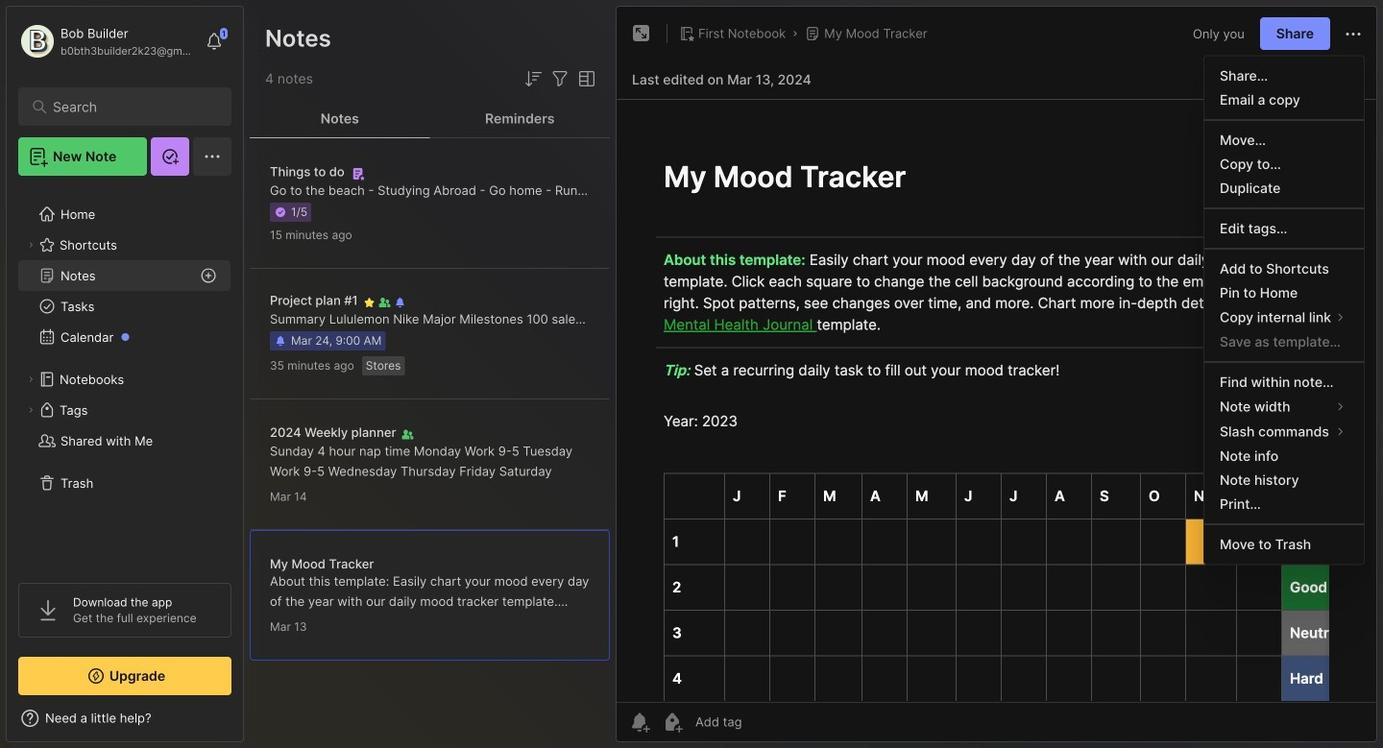 Task type: describe. For each thing, give the bounding box(es) containing it.
more actions image
[[1342, 23, 1365, 46]]

Sort options field
[[522, 67, 545, 90]]

expand notebooks image
[[25, 374, 36, 385]]

Add tag field
[[693, 714, 838, 730]]

Add filters field
[[548, 67, 571, 90]]

Copy internal link field
[[1204, 305, 1364, 330]]

add a reminder image
[[628, 711, 651, 734]]

expand note image
[[630, 22, 653, 45]]

expand tags image
[[25, 404, 36, 416]]

main element
[[0, 0, 250, 748]]

note window element
[[616, 6, 1377, 747]]

Note Editor text field
[[617, 99, 1376, 702]]

WHAT'S NEW field
[[7, 703, 243, 734]]



Task type: locate. For each thing, give the bounding box(es) containing it.
More actions field
[[1342, 22, 1365, 46]]

tab list
[[250, 100, 610, 138]]

None search field
[[53, 95, 206, 118]]

click to collapse image
[[243, 713, 257, 736]]

tree inside the main element
[[7, 187, 243, 566]]

Account field
[[18, 22, 196, 61]]

Search text field
[[53, 98, 206, 116]]

none search field inside the main element
[[53, 95, 206, 118]]

dropdown list menu
[[1204, 64, 1364, 557]]

add filters image
[[548, 67, 571, 90]]

tree
[[7, 187, 243, 566]]

View options field
[[571, 67, 598, 90]]

add tag image
[[661, 711, 684, 734]]



Task type: vqa. For each thing, say whether or not it's contained in the screenshot.
Row Group
no



